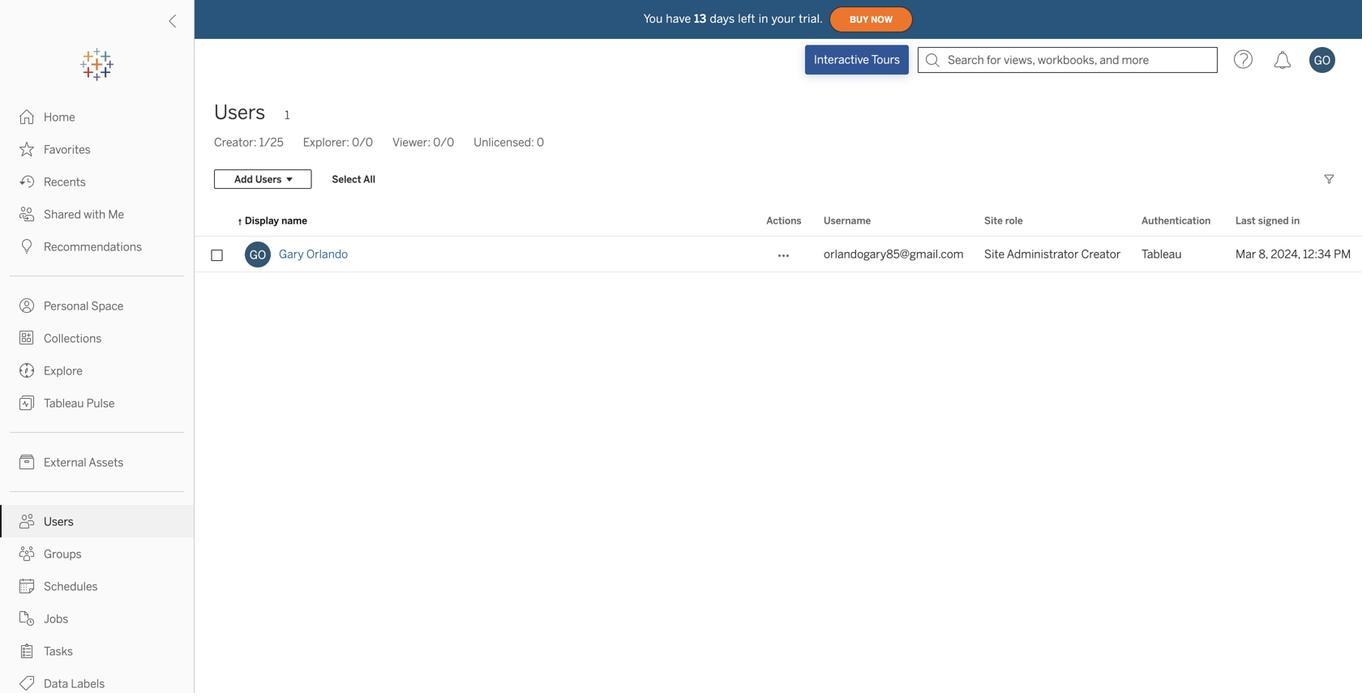 Task type: describe. For each thing, give the bounding box(es) containing it.
tableau for tableau
[[1142, 248, 1182, 261]]

recents link
[[0, 165, 194, 198]]

creator: 1/25
[[214, 136, 284, 149]]

0 vertical spatial users
[[214, 101, 265, 124]]

space
[[91, 300, 124, 313]]

mar
[[1236, 248, 1256, 261]]

tasks
[[44, 645, 73, 658]]

1
[[285, 109, 290, 122]]

jobs link
[[0, 602, 194, 635]]

viewer: 0/0
[[392, 136, 454, 149]]

favorites
[[44, 143, 91, 156]]

creator
[[1081, 248, 1121, 261]]

pulse
[[86, 397, 115, 410]]

unlicensed:
[[474, 136, 534, 149]]

buy now button
[[829, 6, 913, 32]]

have
[[666, 12, 691, 25]]

external assets
[[44, 456, 123, 469]]

gary
[[279, 248, 304, 261]]

external
[[44, 456, 86, 469]]

left
[[738, 12, 755, 25]]

users inside dropdown button
[[255, 173, 282, 185]]

recommendations
[[44, 240, 142, 254]]

data labels
[[44, 677, 105, 691]]

schedules link
[[0, 570, 194, 602]]

row containing gary orlando
[[195, 237, 1362, 272]]

pm
[[1334, 248, 1351, 261]]

mar 8, 2024, 12:34 pm
[[1236, 248, 1351, 261]]

grid containing gary orlando
[[195, 206, 1362, 693]]

select all
[[332, 173, 375, 185]]

personal
[[44, 300, 89, 313]]

role
[[1005, 215, 1023, 227]]

personal space link
[[0, 289, 194, 322]]

1/25
[[259, 136, 284, 149]]

select
[[332, 173, 361, 185]]

buy now
[[850, 14, 893, 25]]

administrator
[[1007, 248, 1079, 261]]

unlicensed: 0
[[474, 136, 544, 149]]

display
[[245, 215, 279, 227]]

buy
[[850, 14, 869, 25]]

assets
[[89, 456, 123, 469]]

your
[[772, 12, 795, 25]]

tasks link
[[0, 635, 194, 667]]

8,
[[1259, 248, 1268, 261]]

explorer:
[[303, 136, 349, 149]]

shared with me
[[44, 208, 124, 221]]

add users
[[234, 173, 282, 185]]

recents
[[44, 176, 86, 189]]

tableau for tableau pulse
[[44, 397, 84, 410]]

name
[[281, 215, 307, 227]]

shared
[[44, 208, 81, 221]]

site for site role
[[984, 215, 1003, 227]]

select all button
[[321, 169, 386, 189]]

0/0 for viewer: 0/0
[[433, 136, 454, 149]]

1 vertical spatial in
[[1291, 215, 1300, 227]]

you have 13 days left in your trial.
[[644, 12, 823, 25]]

creator:
[[214, 136, 257, 149]]

0
[[537, 136, 544, 149]]

authentication
[[1142, 215, 1211, 227]]

orlandogary85@gmail.com
[[824, 248, 964, 261]]

Search for views, workbooks, and more text field
[[918, 47, 1218, 73]]

data
[[44, 677, 68, 691]]



Task type: locate. For each thing, give the bounding box(es) containing it.
0 vertical spatial site
[[984, 215, 1003, 227]]

in right the left
[[759, 12, 768, 25]]

tours
[[871, 53, 900, 66]]

with
[[84, 208, 106, 221]]

gary orlando
[[279, 248, 348, 261]]

trial.
[[799, 12, 823, 25]]

site role
[[984, 215, 1023, 227]]

in
[[759, 12, 768, 25], [1291, 215, 1300, 227]]

home link
[[0, 101, 194, 133]]

users up creator:
[[214, 101, 265, 124]]

last signed in
[[1236, 215, 1300, 227]]

tableau
[[1142, 248, 1182, 261], [44, 397, 84, 410]]

external assets link
[[0, 446, 194, 478]]

1 vertical spatial site
[[984, 248, 1005, 261]]

site administrator creator
[[984, 248, 1121, 261]]

site down site role
[[984, 248, 1005, 261]]

labels
[[71, 677, 105, 691]]

tableau pulse
[[44, 397, 115, 410]]

1 0/0 from the left
[[352, 136, 373, 149]]

row
[[195, 237, 1362, 272]]

schedules
[[44, 580, 98, 593]]

0 horizontal spatial 0/0
[[352, 136, 373, 149]]

collections
[[44, 332, 102, 345]]

1 vertical spatial users
[[255, 173, 282, 185]]

shared with me link
[[0, 198, 194, 230]]

1 horizontal spatial 0/0
[[433, 136, 454, 149]]

add
[[234, 173, 253, 185]]

username
[[824, 215, 871, 227]]

explore link
[[0, 354, 194, 387]]

tableau down explore
[[44, 397, 84, 410]]

add users button
[[214, 169, 312, 189]]

site for site administrator creator
[[984, 248, 1005, 261]]

2 site from the top
[[984, 248, 1005, 261]]

0 vertical spatial in
[[759, 12, 768, 25]]

users right "add"
[[255, 173, 282, 185]]

in right the signed
[[1291, 215, 1300, 227]]

tableau pulse link
[[0, 387, 194, 419]]

groups link
[[0, 538, 194, 570]]

navigation panel element
[[0, 49, 194, 693]]

days
[[710, 12, 735, 25]]

home
[[44, 111, 75, 124]]

2 vertical spatial users
[[44, 515, 74, 529]]

site left role
[[984, 215, 1003, 227]]

tableau down authentication
[[1142, 248, 1182, 261]]

users inside 'link'
[[44, 515, 74, 529]]

favorites link
[[0, 133, 194, 165]]

users
[[214, 101, 265, 124], [255, 173, 282, 185], [44, 515, 74, 529]]

2024,
[[1271, 248, 1300, 261]]

now
[[871, 14, 893, 25]]

0/0 right viewer:
[[433, 136, 454, 149]]

site
[[984, 215, 1003, 227], [984, 248, 1005, 261]]

collections link
[[0, 322, 194, 354]]

0/0
[[352, 136, 373, 149], [433, 136, 454, 149]]

last
[[1236, 215, 1256, 227]]

users up groups
[[44, 515, 74, 529]]

data labels link
[[0, 667, 194, 693]]

viewer:
[[392, 136, 431, 149]]

me
[[108, 208, 124, 221]]

0 horizontal spatial tableau
[[44, 397, 84, 410]]

0 vertical spatial tableau
[[1142, 248, 1182, 261]]

actions
[[766, 215, 802, 227]]

1 horizontal spatial tableau
[[1142, 248, 1182, 261]]

display name
[[245, 215, 307, 227]]

jobs
[[44, 613, 68, 626]]

users link
[[0, 505, 194, 538]]

all
[[363, 173, 375, 185]]

explorer: 0/0
[[303, 136, 373, 149]]

recommendations link
[[0, 230, 194, 263]]

1 horizontal spatial in
[[1291, 215, 1300, 227]]

gary orlando link
[[279, 237, 348, 272]]

1 site from the top
[[984, 215, 1003, 227]]

main navigation. press the up and down arrow keys to access links. element
[[0, 101, 194, 693]]

orlando
[[306, 248, 348, 261]]

tableau inside the main navigation. press the up and down arrow keys to access links. element
[[44, 397, 84, 410]]

interactive
[[814, 53, 869, 66]]

12:34
[[1303, 248, 1331, 261]]

0 horizontal spatial in
[[759, 12, 768, 25]]

you
[[644, 12, 663, 25]]

personal space
[[44, 300, 124, 313]]

groups
[[44, 548, 82, 561]]

13
[[694, 12, 707, 25]]

interactive tours
[[814, 53, 900, 66]]

0/0 right explorer:
[[352, 136, 373, 149]]

explore
[[44, 364, 83, 378]]

2 0/0 from the left
[[433, 136, 454, 149]]

signed
[[1258, 215, 1289, 227]]

1 vertical spatial tableau
[[44, 397, 84, 410]]

grid
[[195, 206, 1362, 693]]

0/0 for explorer: 0/0
[[352, 136, 373, 149]]



Task type: vqa. For each thing, say whether or not it's contained in the screenshot.
Show/Hide Cards "IMAGE"
no



